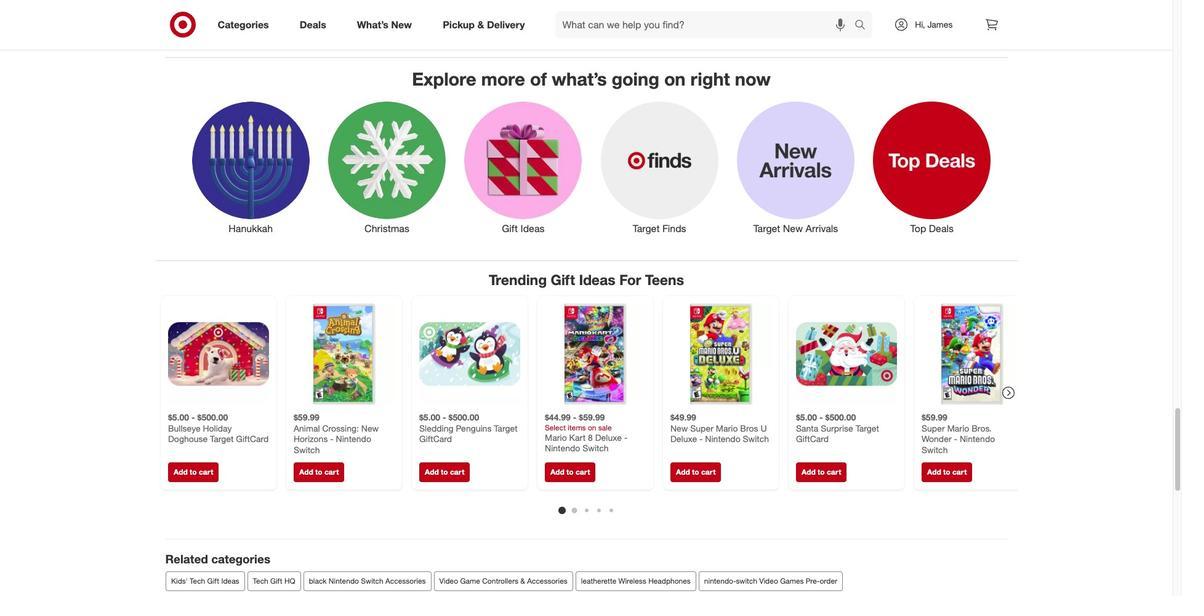 Task type: describe. For each thing, give the bounding box(es) containing it.
related
[[165, 552, 208, 566]]

pickup
[[443, 18, 475, 31]]

1 vertical spatial &
[[520, 576, 525, 585]]

tech gift hq
[[253, 576, 295, 585]]

add to cart button for santa surprise target giftcard
[[796, 462, 847, 482]]

$5.00 - $500.00 santa surprise target giftcard
[[796, 412, 879, 444]]

hanukkah link
[[183, 99, 319, 236]]

$44.99 - $59.99 select items on sale mario kart 8 deluxe - nintendo switch
[[545, 412, 627, 453]]

crossing:
[[322, 423, 359, 433]]

related categories
[[165, 552, 270, 566]]

target new arrivals link
[[728, 99, 864, 236]]

deluxe inside $49.99 new super mario bros u deluxe - nintendo switch
[[670, 433, 697, 444]]

search button
[[849, 11, 879, 41]]

cart for wonder
[[952, 467, 967, 476]]

target left finds
[[633, 222, 660, 235]]

horizons
[[293, 433, 328, 444]]

top deals link
[[864, 99, 1000, 236]]

add to cart button for new super mario bros u deluxe - nintendo switch
[[670, 462, 721, 482]]

hanukkah
[[229, 222, 273, 235]]

hi, james
[[915, 19, 953, 30]]

to for mario kart 8 deluxe - nintendo switch
[[566, 467, 573, 476]]

sledding
[[419, 423, 453, 433]]

categories
[[211, 552, 270, 566]]

new for what's
[[391, 18, 412, 31]]

add for $5.00 - $500.00 bullseye holiday doghouse target giftcard
[[173, 467, 187, 476]]

holiday
[[203, 423, 231, 433]]

1 video from the left
[[439, 576, 458, 585]]

bullseye
[[168, 423, 200, 433]]

categories link
[[207, 11, 284, 38]]

new for target
[[783, 222, 803, 235]]

add for $49.99 new super mario bros u deluxe - nintendo switch
[[676, 467, 690, 476]]

gift ideas link
[[455, 99, 591, 236]]

add to cart button for animal crossing: new horizons - nintendo switch
[[293, 462, 344, 482]]

going
[[612, 68, 659, 90]]

giftcard for $5.00 - $500.00 sledding penguins target giftcard
[[419, 433, 452, 444]]

add to cart for $5.00 - $500.00 santa surprise target giftcard
[[801, 467, 841, 476]]

0 vertical spatial ideas
[[521, 222, 545, 235]]

santa surprise target giftcard image
[[796, 303, 897, 404]]

add to cart button for bullseye holiday doghouse target giftcard
[[168, 462, 219, 482]]

kids'
[[171, 576, 187, 585]]

what's new
[[357, 18, 412, 31]]

explore
[[412, 68, 476, 90]]

now
[[735, 68, 771, 90]]

cart for surprise
[[827, 467, 841, 476]]

to for super mario bros. wonder - nintendo switch
[[943, 467, 950, 476]]

switch
[[736, 576, 757, 585]]

order
[[820, 576, 837, 585]]

explore more of what's going on right now
[[412, 68, 771, 90]]

gift ideas
[[502, 222, 545, 235]]

christmas link
[[319, 99, 455, 236]]

nintendo right black
[[328, 576, 359, 585]]

black
[[309, 576, 326, 585]]

pre-
[[806, 576, 820, 585]]

to for animal crossing: new horizons - nintendo switch
[[315, 467, 322, 476]]

- inside $49.99 new super mario bros u deluxe - nintendo switch
[[699, 433, 703, 444]]

doghouse
[[168, 433, 207, 444]]

add for $59.99 animal crossing: new horizons - nintendo switch
[[299, 467, 313, 476]]

target finds link
[[591, 99, 728, 236]]

categories
[[218, 18, 269, 31]]

- inside $59.99 animal crossing: new horizons - nintendo switch
[[330, 433, 333, 444]]

add for $44.99 - $59.99 select items on sale mario kart 8 deluxe - nintendo switch
[[550, 467, 564, 476]]

nintendo-switch video games pre-order
[[704, 576, 837, 585]]

hq
[[284, 576, 295, 585]]

sledding penguins target giftcard image
[[419, 303, 520, 404]]

pickup & delivery link
[[432, 11, 540, 38]]

wireless
[[618, 576, 646, 585]]

select
[[545, 423, 566, 432]]

add to cart for $5.00 - $500.00 bullseye holiday doghouse target giftcard
[[173, 467, 213, 476]]

- inside $5.00 - $500.00 sledding penguins target giftcard
[[442, 412, 446, 422]]

$44.99
[[545, 412, 570, 422]]

switch inside "$44.99 - $59.99 select items on sale mario kart 8 deluxe - nintendo switch"
[[582, 443, 608, 453]]

target new arrivals
[[754, 222, 838, 235]]

to for bullseye holiday doghouse target giftcard
[[189, 467, 197, 476]]

$59.99 inside "$44.99 - $59.99 select items on sale mario kart 8 deluxe - nintendo switch"
[[579, 412, 605, 422]]

nintendo inside "$44.99 - $59.99 select items on sale mario kart 8 deluxe - nintendo switch"
[[545, 443, 580, 453]]

teens
[[645, 271, 684, 288]]

search
[[849, 19, 879, 32]]

trending
[[489, 271, 547, 288]]

kids' tech gift ideas
[[171, 576, 239, 585]]

arrivals
[[806, 222, 838, 235]]

what's new link
[[347, 11, 427, 38]]

to for new super mario bros u deluxe - nintendo switch
[[692, 467, 699, 476]]

tech gift hq link
[[247, 571, 301, 591]]

james
[[928, 19, 953, 30]]

pickup & delivery
[[443, 18, 525, 31]]

nintendo-switch video games pre-order link
[[699, 571, 843, 591]]

top deals
[[911, 222, 954, 235]]

- inside the $5.00 - $500.00 bullseye holiday doghouse target giftcard
[[191, 412, 195, 422]]

add to cart button for super mario bros. wonder - nintendo switch
[[922, 462, 972, 482]]

of
[[530, 68, 547, 90]]

bros.
[[972, 423, 992, 433]]

controllers
[[482, 576, 518, 585]]

black nintendo switch accessories
[[309, 576, 426, 585]]

surprise
[[821, 423, 853, 433]]

penguins
[[456, 423, 491, 433]]

$49.99 new super mario bros u deluxe - nintendo switch
[[670, 412, 769, 444]]

add to cart button for mario kart 8 deluxe - nintendo switch
[[545, 462, 595, 482]]

video game controllers & accessories link
[[434, 571, 573, 591]]

$500.00 for penguins
[[448, 412, 479, 422]]

new for $49.99
[[670, 423, 688, 433]]

target inside $5.00 - $500.00 sledding penguins target giftcard
[[494, 423, 517, 433]]

to for sledding penguins target giftcard
[[441, 467, 448, 476]]

$59.99 super mario bros. wonder - nintendo switch
[[922, 412, 995, 455]]

tech inside kids' tech gift ideas 'link'
[[189, 576, 205, 585]]

animal
[[293, 423, 320, 433]]

add to cart for $59.99 animal crossing: new horizons - nintendo switch
[[299, 467, 339, 476]]

gift left hq
[[270, 576, 282, 585]]

kids' tech gift ideas link
[[165, 571, 245, 591]]

$500.00 for surprise
[[825, 412, 856, 422]]

1 accessories from the left
[[385, 576, 426, 585]]

what's
[[357, 18, 389, 31]]

delivery
[[487, 18, 525, 31]]



Task type: locate. For each thing, give the bounding box(es) containing it.
add to cart for $5.00 - $500.00 sledding penguins target giftcard
[[425, 467, 464, 476]]

mario left "bros."
[[947, 423, 969, 433]]

target down holiday
[[210, 433, 233, 444]]

giftcard inside $5.00 - $500.00 sledding penguins target giftcard
[[419, 433, 452, 444]]

1 super from the left
[[690, 423, 713, 433]]

1 horizontal spatial super
[[922, 423, 945, 433]]

new inside $49.99 new super mario bros u deluxe - nintendo switch
[[670, 423, 688, 433]]

2 horizontal spatial giftcard
[[796, 433, 829, 444]]

1 horizontal spatial $59.99
[[579, 412, 605, 422]]

to down 'kart'
[[566, 467, 573, 476]]

top
[[911, 222, 926, 235]]

to
[[189, 467, 197, 476], [315, 467, 322, 476], [441, 467, 448, 476], [566, 467, 573, 476], [692, 467, 699, 476], [818, 467, 825, 476], [943, 467, 950, 476]]

5 add from the left
[[676, 467, 690, 476]]

add to cart button
[[168, 462, 219, 482], [293, 462, 344, 482], [419, 462, 470, 482], [545, 462, 595, 482], [670, 462, 721, 482], [796, 462, 847, 482], [922, 462, 972, 482]]

new left arrivals
[[783, 222, 803, 235]]

0 horizontal spatial &
[[478, 18, 484, 31]]

$500.00 inside the $5.00 - $500.00 bullseye holiday doghouse target giftcard
[[197, 412, 228, 422]]

game
[[460, 576, 480, 585]]

7 cart from the left
[[952, 467, 967, 476]]

items
[[568, 423, 586, 432]]

add to cart down 'kart'
[[550, 467, 590, 476]]

deals
[[300, 18, 326, 31], [929, 222, 954, 235]]

add to cart for $49.99 new super mario bros u deluxe - nintendo switch
[[676, 467, 715, 476]]

add down select
[[550, 467, 564, 476]]

giftcard left horizons
[[236, 433, 268, 444]]

cart for horizons
[[324, 467, 339, 476]]

nintendo
[[336, 433, 371, 444], [705, 433, 740, 444], [960, 433, 995, 444], [545, 443, 580, 453], [328, 576, 359, 585]]

0 vertical spatial deals
[[300, 18, 326, 31]]

tech left hq
[[253, 576, 268, 585]]

3 add from the left
[[425, 467, 439, 476]]

4 cart from the left
[[575, 467, 590, 476]]

0 horizontal spatial $59.99
[[293, 412, 319, 422]]

cart down $59.99 animal crossing: new horizons - nintendo switch
[[324, 467, 339, 476]]

video
[[439, 576, 458, 585], [759, 576, 778, 585]]

1 tech from the left
[[189, 576, 205, 585]]

7 add from the left
[[927, 467, 941, 476]]

on for items
[[588, 423, 596, 432]]

giftcard inside the $5.00 - $500.00 bullseye holiday doghouse target giftcard
[[236, 433, 268, 444]]

super mario bros. wonder - nintendo switch image
[[922, 303, 1023, 404], [922, 303, 1023, 404]]

3 cart from the left
[[450, 467, 464, 476]]

mario
[[716, 423, 738, 433], [947, 423, 969, 433], [545, 432, 567, 442]]

$59.99 inside $59.99 animal crossing: new horizons - nintendo switch
[[293, 412, 319, 422]]

$5.00 up santa
[[796, 412, 817, 422]]

0 horizontal spatial mario
[[545, 432, 567, 442]]

3 $59.99 from the left
[[922, 412, 947, 422]]

kart
[[569, 432, 585, 442]]

1 horizontal spatial deals
[[929, 222, 954, 235]]

2 super from the left
[[922, 423, 945, 433]]

mario inside $49.99 new super mario bros u deluxe - nintendo switch
[[716, 423, 738, 433]]

nintendo inside $49.99 new super mario bros u deluxe - nintendo switch
[[705, 433, 740, 444]]

sale
[[598, 423, 612, 432]]

add down wonder
[[927, 467, 941, 476]]

add to cart
[[173, 467, 213, 476], [299, 467, 339, 476], [425, 467, 464, 476], [550, 467, 590, 476], [676, 467, 715, 476], [801, 467, 841, 476], [927, 467, 967, 476]]

1 horizontal spatial giftcard
[[419, 433, 452, 444]]

$500.00 up penguins
[[448, 412, 479, 422]]

tech
[[189, 576, 205, 585], [253, 576, 268, 585]]

to down wonder
[[943, 467, 950, 476]]

ideas up trending on the top left
[[521, 222, 545, 235]]

add to cart down the sledding
[[425, 467, 464, 476]]

super
[[690, 423, 713, 433], [922, 423, 945, 433]]

2 vertical spatial ideas
[[221, 576, 239, 585]]

nintendo down "bros."
[[960, 433, 995, 444]]

$5.00 for $5.00 - $500.00 sledding penguins target giftcard
[[419, 412, 440, 422]]

leatherette wireless headphones link
[[575, 571, 696, 591]]

giftcard down the sledding
[[419, 433, 452, 444]]

2 horizontal spatial $5.00
[[796, 412, 817, 422]]

to down the sledding
[[441, 467, 448, 476]]

1 add to cart from the left
[[173, 467, 213, 476]]

1 vertical spatial deals
[[929, 222, 954, 235]]

0 horizontal spatial deluxe
[[595, 432, 622, 442]]

ideas down categories
[[221, 576, 239, 585]]

video game controllers & accessories
[[439, 576, 567, 585]]

target inside $5.00 - $500.00 santa surprise target giftcard
[[855, 423, 879, 433]]

cart down surprise on the right
[[827, 467, 841, 476]]

6 add from the left
[[801, 467, 815, 476]]

add down the doghouse
[[173, 467, 187, 476]]

$500.00 inside $5.00 - $500.00 santa surprise target giftcard
[[825, 412, 856, 422]]

2 $5.00 from the left
[[419, 412, 440, 422]]

$500.00 inside $5.00 - $500.00 sledding penguins target giftcard
[[448, 412, 479, 422]]

on inside "$44.99 - $59.99 select items on sale mario kart 8 deluxe - nintendo switch"
[[588, 423, 596, 432]]

add to cart down wonder
[[927, 467, 967, 476]]

1 horizontal spatial $5.00
[[419, 412, 440, 422]]

3 to from the left
[[441, 467, 448, 476]]

for
[[619, 271, 641, 288]]

bullseye holiday doghouse target giftcard image
[[168, 303, 269, 404]]

what's
[[552, 68, 607, 90]]

1 $59.99 from the left
[[293, 412, 319, 422]]

leatherette
[[581, 576, 616, 585]]

giftcard for $5.00 - $500.00 santa surprise target giftcard
[[796, 433, 829, 444]]

& right controllers
[[520, 576, 525, 585]]

animal crossing: new horizons - nintendo switch image
[[293, 303, 394, 404], [293, 303, 394, 404]]

gift up trending on the top left
[[502, 222, 518, 235]]

cart for items
[[575, 467, 590, 476]]

1 vertical spatial on
[[588, 423, 596, 432]]

1 add from the left
[[173, 467, 187, 476]]

2 horizontal spatial $500.00
[[825, 412, 856, 422]]

headphones
[[648, 576, 691, 585]]

tech inside tech gift hq link
[[253, 576, 268, 585]]

cart down the doghouse
[[199, 467, 213, 476]]

tech right kids'
[[189, 576, 205, 585]]

more
[[481, 68, 525, 90]]

cart for holiday
[[199, 467, 213, 476]]

1 horizontal spatial on
[[664, 68, 686, 90]]

new down the $49.99
[[670, 423, 688, 433]]

8
[[588, 432, 593, 442]]

add down horizons
[[299, 467, 313, 476]]

new
[[391, 18, 412, 31], [783, 222, 803, 235], [361, 423, 378, 433], [670, 423, 688, 433]]

to for santa surprise target giftcard
[[818, 467, 825, 476]]

to down santa
[[818, 467, 825, 476]]

deals link
[[289, 11, 342, 38]]

0 horizontal spatial accessories
[[385, 576, 426, 585]]

$5.00 inside $5.00 - $500.00 santa surprise target giftcard
[[796, 412, 817, 422]]

$5.00 - $500.00 sledding penguins target giftcard
[[419, 412, 517, 444]]

u
[[760, 423, 767, 433]]

cart down $49.99 new super mario bros u deluxe - nintendo switch
[[701, 467, 715, 476]]

$500.00 up surprise on the right
[[825, 412, 856, 422]]

giftcard down santa
[[796, 433, 829, 444]]

5 cart from the left
[[701, 467, 715, 476]]

gift
[[502, 222, 518, 235], [551, 271, 575, 288], [207, 576, 219, 585], [270, 576, 282, 585]]

leatherette wireless headphones
[[581, 576, 691, 585]]

2 horizontal spatial mario
[[947, 423, 969, 433]]

4 add to cart button from the left
[[545, 462, 595, 482]]

switch down "8"
[[582, 443, 608, 453]]

wonder
[[922, 433, 952, 444]]

black nintendo switch accessories link
[[303, 571, 431, 591]]

add to cart button down the sledding
[[419, 462, 470, 482]]

mario left bros
[[716, 423, 738, 433]]

deluxe right "8"
[[595, 432, 622, 442]]

mario kart 8 deluxe - nintendo switch image
[[545, 303, 646, 404], [545, 303, 646, 404]]

right
[[691, 68, 730, 90]]

cart down $5.00 - $500.00 sledding penguins target giftcard
[[450, 467, 464, 476]]

to down $49.99 new super mario bros u deluxe - nintendo switch
[[692, 467, 699, 476]]

gift down 'related categories'
[[207, 576, 219, 585]]

0 horizontal spatial on
[[588, 423, 596, 432]]

0 horizontal spatial deals
[[300, 18, 326, 31]]

- inside $59.99 super mario bros. wonder - nintendo switch
[[954, 433, 957, 444]]

switch
[[743, 433, 769, 444], [582, 443, 608, 453], [293, 444, 320, 455], [922, 444, 948, 455], [361, 576, 383, 585]]

mario inside "$44.99 - $59.99 select items on sale mario kart 8 deluxe - nintendo switch"
[[545, 432, 567, 442]]

-
[[191, 412, 195, 422], [442, 412, 446, 422], [573, 412, 576, 422], [819, 412, 823, 422], [624, 432, 627, 442], [330, 433, 333, 444], [699, 433, 703, 444], [954, 433, 957, 444]]

1 horizontal spatial &
[[520, 576, 525, 585]]

add to cart button down santa
[[796, 462, 847, 482]]

target right penguins
[[494, 423, 517, 433]]

$5.00 - $500.00 bullseye holiday doghouse target giftcard
[[168, 412, 268, 444]]

1 cart from the left
[[199, 467, 213, 476]]

3 $500.00 from the left
[[825, 412, 856, 422]]

gift inside 'link'
[[207, 576, 219, 585]]

2 horizontal spatial ideas
[[579, 271, 616, 288]]

add to cart button down $49.99 new super mario bros u deluxe - nintendo switch
[[670, 462, 721, 482]]

1 to from the left
[[189, 467, 197, 476]]

$49.99
[[670, 412, 696, 422]]

deals right top
[[929, 222, 954, 235]]

add for $59.99 super mario bros. wonder - nintendo switch
[[927, 467, 941, 476]]

add down the sledding
[[425, 467, 439, 476]]

cart down $59.99 super mario bros. wonder - nintendo switch
[[952, 467, 967, 476]]

nintendo down crossing:
[[336, 433, 371, 444]]

deluxe down the $49.99
[[670, 433, 697, 444]]

switch right black
[[361, 576, 383, 585]]

switch down bros
[[743, 433, 769, 444]]

super inside $49.99 new super mario bros u deluxe - nintendo switch
[[690, 423, 713, 433]]

$5.00 up the sledding
[[419, 412, 440, 422]]

new right crossing:
[[361, 423, 378, 433]]

nintendo-
[[704, 576, 736, 585]]

to down horizons
[[315, 467, 322, 476]]

add to cart button down wonder
[[922, 462, 972, 482]]

$59.99 animal crossing: new horizons - nintendo switch
[[293, 412, 378, 455]]

new right what's
[[391, 18, 412, 31]]

0 horizontal spatial $500.00
[[197, 412, 228, 422]]

1 horizontal spatial mario
[[716, 423, 738, 433]]

add to cart for $44.99 - $59.99 select items on sale mario kart 8 deluxe - nintendo switch
[[550, 467, 590, 476]]

& right pickup
[[478, 18, 484, 31]]

deluxe
[[595, 432, 622, 442], [670, 433, 697, 444]]

gift right trending on the top left
[[551, 271, 575, 288]]

nintendo inside $59.99 super mario bros. wonder - nintendo switch
[[960, 433, 995, 444]]

0 horizontal spatial giftcard
[[236, 433, 268, 444]]

target left arrivals
[[754, 222, 780, 235]]

1 vertical spatial ideas
[[579, 271, 616, 288]]

6 to from the left
[[818, 467, 825, 476]]

switch inside $59.99 super mario bros. wonder - nintendo switch
[[922, 444, 948, 455]]

switch inside $59.99 animal crossing: new horizons - nintendo switch
[[293, 444, 320, 455]]

2 tech from the left
[[253, 576, 268, 585]]

add to cart button down the doghouse
[[168, 462, 219, 482]]

switch down horizons
[[293, 444, 320, 455]]

2 add from the left
[[299, 467, 313, 476]]

2 $59.99 from the left
[[579, 412, 605, 422]]

1 horizontal spatial video
[[759, 576, 778, 585]]

add
[[173, 467, 187, 476], [299, 467, 313, 476], [425, 467, 439, 476], [550, 467, 564, 476], [676, 467, 690, 476], [801, 467, 815, 476], [927, 467, 941, 476]]

What can we help you find? suggestions appear below search field
[[555, 11, 858, 38]]

video left game
[[439, 576, 458, 585]]

2 accessories from the left
[[527, 576, 567, 585]]

trending gift ideas for teens
[[489, 271, 684, 288]]

6 add to cart from the left
[[801, 467, 841, 476]]

on for going
[[664, 68, 686, 90]]

4 add to cart from the left
[[550, 467, 590, 476]]

0 horizontal spatial super
[[690, 423, 713, 433]]

mario inside $59.99 super mario bros. wonder - nintendo switch
[[947, 423, 969, 433]]

$5.00
[[168, 412, 189, 422], [419, 412, 440, 422], [796, 412, 817, 422]]

6 cart from the left
[[827, 467, 841, 476]]

1 horizontal spatial tech
[[253, 576, 268, 585]]

3 add to cart button from the left
[[419, 462, 470, 482]]

mario down "$44.99"
[[545, 432, 567, 442]]

deals left what's
[[300, 18, 326, 31]]

super up wonder
[[922, 423, 945, 433]]

add to cart down horizons
[[299, 467, 339, 476]]

2 horizontal spatial $59.99
[[922, 412, 947, 422]]

target
[[633, 222, 660, 235], [754, 222, 780, 235], [494, 423, 517, 433], [855, 423, 879, 433], [210, 433, 233, 444]]

0 vertical spatial on
[[664, 68, 686, 90]]

$59.99
[[293, 412, 319, 422], [579, 412, 605, 422], [922, 412, 947, 422]]

1 $500.00 from the left
[[197, 412, 228, 422]]

santa
[[796, 423, 818, 433]]

2 to from the left
[[315, 467, 322, 476]]

3 add to cart from the left
[[425, 467, 464, 476]]

nintendo inside $59.99 animal crossing: new horizons - nintendo switch
[[336, 433, 371, 444]]

$59.99 up wonder
[[922, 412, 947, 422]]

christmas
[[365, 222, 409, 235]]

video right switch
[[759, 576, 778, 585]]

cart
[[199, 467, 213, 476], [324, 467, 339, 476], [450, 467, 464, 476], [575, 467, 590, 476], [701, 467, 715, 476], [827, 467, 841, 476], [952, 467, 967, 476]]

1 horizontal spatial ideas
[[521, 222, 545, 235]]

add to cart down the doghouse
[[173, 467, 213, 476]]

$59.99 up animal
[[293, 412, 319, 422]]

finds
[[663, 222, 686, 235]]

switch down wonder
[[922, 444, 948, 455]]

1 horizontal spatial accessories
[[527, 576, 567, 585]]

new inside $59.99 animal crossing: new horizons - nintendo switch
[[361, 423, 378, 433]]

add to cart for $59.99 super mario bros. wonder - nintendo switch
[[927, 467, 967, 476]]

nintendo down bros
[[705, 433, 740, 444]]

on left right
[[664, 68, 686, 90]]

0 vertical spatial &
[[478, 18, 484, 31]]

accessories
[[385, 576, 426, 585], [527, 576, 567, 585]]

ideas left for
[[579, 271, 616, 288]]

3 $5.00 from the left
[[796, 412, 817, 422]]

new super mario bros u deluxe - nintendo switch image
[[670, 303, 771, 404], [670, 303, 771, 404]]

add to cart button down 'kart'
[[545, 462, 595, 482]]

7 add to cart from the left
[[927, 467, 967, 476]]

giftcard inside $5.00 - $500.00 santa surprise target giftcard
[[796, 433, 829, 444]]

switch inside $49.99 new super mario bros u deluxe - nintendo switch
[[743, 433, 769, 444]]

super down the $49.99
[[690, 423, 713, 433]]

$59.99 for $59.99 super mario bros. wonder - nintendo switch
[[922, 412, 947, 422]]

7 add to cart button from the left
[[922, 462, 972, 482]]

$59.99 for $59.99 animal crossing: new horizons - nintendo switch
[[293, 412, 319, 422]]

- inside $5.00 - $500.00 santa surprise target giftcard
[[819, 412, 823, 422]]

add down the $49.99
[[676, 467, 690, 476]]

target finds
[[633, 222, 686, 235]]

5 to from the left
[[692, 467, 699, 476]]

$5.00 for $5.00 - $500.00 santa surprise target giftcard
[[796, 412, 817, 422]]

add for $5.00 - $500.00 santa surprise target giftcard
[[801, 467, 815, 476]]

$5.00 for $5.00 - $500.00 bullseye holiday doghouse target giftcard
[[168, 412, 189, 422]]

giftcard
[[236, 433, 268, 444], [419, 433, 452, 444], [796, 433, 829, 444]]

$500.00 for holiday
[[197, 412, 228, 422]]

on left sale
[[588, 423, 596, 432]]

2 add to cart button from the left
[[293, 462, 344, 482]]

3 giftcard from the left
[[796, 433, 829, 444]]

to down the doghouse
[[189, 467, 197, 476]]

ideas
[[521, 222, 545, 235], [579, 271, 616, 288], [221, 576, 239, 585]]

2 cart from the left
[[324, 467, 339, 476]]

$59.99 up sale
[[579, 412, 605, 422]]

&
[[478, 18, 484, 31], [520, 576, 525, 585]]

bros
[[740, 423, 758, 433]]

add for $5.00 - $500.00 sledding penguins target giftcard
[[425, 467, 439, 476]]

1 horizontal spatial $500.00
[[448, 412, 479, 422]]

target right surprise on the right
[[855, 423, 879, 433]]

1 giftcard from the left
[[236, 433, 268, 444]]

2 video from the left
[[759, 576, 778, 585]]

5 add to cart from the left
[[676, 467, 715, 476]]

$59.99 inside $59.99 super mario bros. wonder - nintendo switch
[[922, 412, 947, 422]]

cart down 'kart'
[[575, 467, 590, 476]]

2 $500.00 from the left
[[448, 412, 479, 422]]

nintendo down 'kart'
[[545, 443, 580, 453]]

$5.00 up bullseye
[[168, 412, 189, 422]]

super inside $59.99 super mario bros. wonder - nintendo switch
[[922, 423, 945, 433]]

$5.00 inside $5.00 - $500.00 sledding penguins target giftcard
[[419, 412, 440, 422]]

4 to from the left
[[566, 467, 573, 476]]

cart for penguins
[[450, 467, 464, 476]]

ideas inside 'link'
[[221, 576, 239, 585]]

cart for bros
[[701, 467, 715, 476]]

deals inside "link"
[[300, 18, 326, 31]]

4 add from the left
[[550, 467, 564, 476]]

5 add to cart button from the left
[[670, 462, 721, 482]]

games
[[780, 576, 804, 585]]

add to cart button down horizons
[[293, 462, 344, 482]]

1 add to cart button from the left
[[168, 462, 219, 482]]

2 add to cart from the left
[[299, 467, 339, 476]]

add to cart down santa
[[801, 467, 841, 476]]

1 horizontal spatial deluxe
[[670, 433, 697, 444]]

7 to from the left
[[943, 467, 950, 476]]

hi,
[[915, 19, 925, 30]]

0 horizontal spatial tech
[[189, 576, 205, 585]]

0 horizontal spatial video
[[439, 576, 458, 585]]

0 horizontal spatial $5.00
[[168, 412, 189, 422]]

add to cart button for sledding penguins target giftcard
[[419, 462, 470, 482]]

1 $5.00 from the left
[[168, 412, 189, 422]]

add to cart down $49.99 new super mario bros u deluxe - nintendo switch
[[676, 467, 715, 476]]

$500.00 up holiday
[[197, 412, 228, 422]]

deals inside 'link'
[[929, 222, 954, 235]]

$5.00 inside the $5.00 - $500.00 bullseye holiday doghouse target giftcard
[[168, 412, 189, 422]]

add down santa
[[801, 467, 815, 476]]

deluxe inside "$44.99 - $59.99 select items on sale mario kart 8 deluxe - nintendo switch"
[[595, 432, 622, 442]]

2 giftcard from the left
[[419, 433, 452, 444]]

6 add to cart button from the left
[[796, 462, 847, 482]]

target inside the $5.00 - $500.00 bullseye holiday doghouse target giftcard
[[210, 433, 233, 444]]

0 horizontal spatial ideas
[[221, 576, 239, 585]]



Task type: vqa. For each thing, say whether or not it's contained in the screenshot.
the purchased
no



